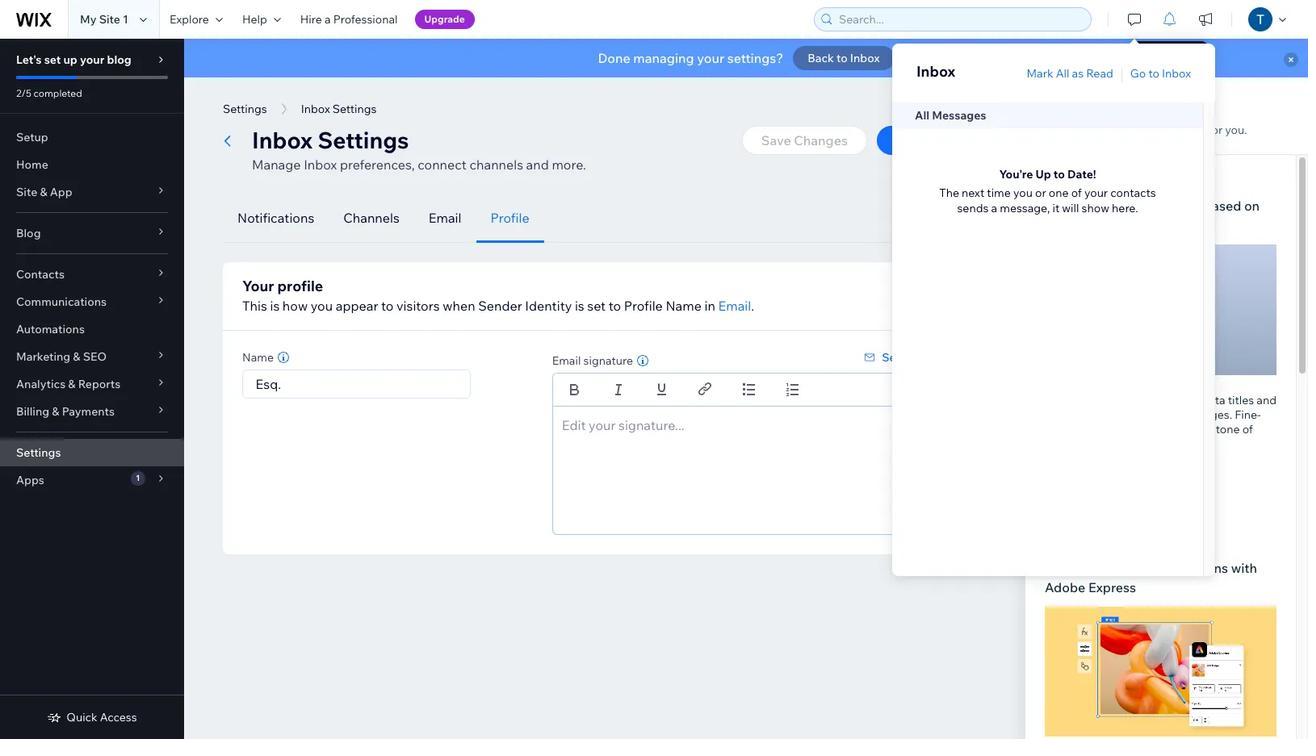 Task type: locate. For each thing, give the bounding box(es) containing it.
0 vertical spatial you
[[1013, 186, 1033, 200]]

1 vertical spatial and
[[1257, 393, 1277, 407]]

0 horizontal spatial is
[[270, 298, 280, 314]]

1 horizontal spatial you
[[1013, 186, 1033, 200]]

my site 1
[[80, 12, 128, 27]]

connect
[[418, 157, 467, 173]]

optimized
[[1143, 393, 1196, 407]]

1 horizontal spatial go to inbox button
[[1130, 66, 1191, 81]]

upgrade
[[424, 13, 465, 25]]

inbox inside 'button'
[[850, 51, 880, 65]]

inbox right back
[[850, 51, 880, 65]]

go to inbox inside button
[[896, 132, 967, 149]]

is right identity
[[575, 298, 584, 314]]

enhance your digital creations with adobe express
[[1045, 560, 1257, 596]]

in
[[705, 298, 715, 314]]

site inside dropdown button
[[16, 185, 37, 199]]

of up the will
[[1071, 186, 1082, 200]]

all left "messages"
[[915, 108, 930, 123]]

message,
[[1000, 201, 1050, 215]]

setup
[[16, 130, 48, 145]]

as
[[1072, 66, 1084, 81]]

1 right the my
[[123, 12, 128, 27]]

0 horizontal spatial 1
[[123, 12, 128, 27]]

inbox down all messages
[[933, 132, 967, 149]]

channels
[[343, 210, 400, 226]]

& for site
[[40, 185, 47, 199]]

your inside done managing your settings? alert
[[697, 50, 724, 66]]

to right 'up'
[[1054, 167, 1065, 182]]

profile up the signature
[[624, 298, 663, 314]]

help
[[242, 12, 267, 27]]

0 vertical spatial with
[[1072, 422, 1094, 436]]

set left up
[[44, 52, 61, 67]]

0 horizontal spatial all
[[915, 108, 930, 123]]

send test email button
[[863, 350, 967, 365]]

inbox up manage
[[252, 126, 313, 154]]

fine-
[[1235, 407, 1261, 422]]

& right the billing
[[52, 405, 59, 419]]

seo down automations 'link'
[[83, 350, 107, 364]]

for
[[1208, 123, 1223, 137], [1113, 407, 1128, 422]]

tailor
[[1166, 422, 1193, 436]]

is right 'this' at the left of the page
[[270, 298, 280, 314]]

1 vertical spatial go to inbox button
[[877, 126, 986, 155]]

inbox inside button
[[933, 132, 967, 149]]

with right creations
[[1231, 560, 1257, 576]]

instantly generate optimized meta titles and descriptions for each of your pages. fine- tune with prompts and tailor the tone of voice from your seo panel.
[[1045, 393, 1277, 451]]

upgrade button
[[415, 10, 475, 29]]

0 vertical spatial for
[[1208, 123, 1223, 137]]

email right in
[[718, 298, 751, 314]]

2 horizontal spatial and
[[1257, 393, 1277, 407]]

inbox inside button
[[301, 102, 330, 116]]

& inside popup button
[[52, 405, 59, 419]]

name down 'this' at the left of the page
[[242, 350, 274, 365]]

and left the more.
[[526, 157, 549, 173]]

for left the you.
[[1208, 123, 1223, 137]]

done managing your settings? alert
[[184, 39, 1308, 78]]

to inside button
[[917, 132, 930, 149]]

1 horizontal spatial all
[[1056, 66, 1069, 81]]

express
[[1088, 579, 1136, 596]]

back to inbox button
[[793, 46, 894, 70]]

0 vertical spatial set
[[44, 52, 61, 67]]

go to inbox down all messages
[[896, 132, 967, 149]]

1 horizontal spatial with
[[1231, 560, 1257, 576]]

inbox
[[850, 51, 880, 65], [917, 62, 956, 81], [1162, 66, 1191, 81], [301, 102, 330, 116], [252, 126, 313, 154], [933, 132, 967, 149], [304, 157, 337, 173]]

use
[[1045, 198, 1068, 214]]

all left as
[[1056, 66, 1069, 81]]

your inside the sidebar element
[[80, 52, 104, 67]]

1 horizontal spatial site
[[99, 12, 120, 27]]

1 vertical spatial go to inbox
[[896, 132, 967, 149]]

inbox settings button
[[293, 97, 385, 121]]

you up the message,
[[1013, 186, 1033, 200]]

2 is from the left
[[575, 298, 584, 314]]

1 horizontal spatial is
[[575, 298, 584, 314]]

site right the my
[[99, 12, 120, 27]]

channels
[[470, 157, 523, 173]]

setup link
[[0, 124, 184, 151]]

0 horizontal spatial for
[[1113, 407, 1128, 422]]

1 horizontal spatial name
[[666, 298, 702, 314]]

more.
[[552, 157, 586, 173]]

a right hire
[[325, 12, 331, 27]]

0 horizontal spatial go
[[896, 132, 914, 149]]

0 horizontal spatial profile
[[491, 210, 529, 226]]

back to inbox
[[808, 51, 880, 65]]

1 vertical spatial name
[[242, 350, 274, 365]]

0 horizontal spatial set
[[44, 52, 61, 67]]

with right tune
[[1072, 422, 1094, 436]]

your right up
[[80, 52, 104, 67]]

you right how
[[311, 298, 333, 314]]

1 vertical spatial 1
[[136, 473, 140, 484]]

1 vertical spatial all
[[915, 108, 930, 123]]

1 vertical spatial seo
[[83, 350, 107, 364]]

to right ai
[[1087, 198, 1100, 214]]

& up 'analytics & reports'
[[73, 350, 80, 364]]

0 horizontal spatial name
[[242, 350, 274, 365]]

2 horizontal spatial of
[[1242, 422, 1253, 436]]

set right identity
[[587, 298, 606, 314]]

the
[[939, 186, 959, 200]]

pages.
[[1197, 407, 1232, 422]]

and left tailor
[[1144, 422, 1164, 436]]

1 down the settings link
[[136, 473, 140, 484]]

create
[[1103, 198, 1141, 214]]

1 vertical spatial profile
[[624, 298, 663, 314]]

& left app
[[40, 185, 47, 199]]

& for marketing
[[73, 350, 80, 364]]

you
[[1013, 186, 1033, 200], [311, 298, 333, 314]]

0 vertical spatial site
[[99, 12, 120, 27]]

go to inbox
[[1130, 66, 1191, 81], [896, 132, 967, 149]]

with inside enhance your digital creations with adobe express
[[1231, 560, 1257, 576]]

your up show
[[1084, 186, 1108, 200]]

it
[[1053, 201, 1060, 215]]

enhance
[[1045, 560, 1097, 576]]

updates,
[[1090, 123, 1135, 137]]

email right test
[[937, 350, 967, 365]]

of right 'tone'
[[1242, 422, 1253, 436]]

email left the signature
[[552, 354, 581, 368]]

&
[[40, 185, 47, 199], [73, 350, 80, 364], [68, 377, 76, 392], [52, 405, 59, 419]]

creations
[[1172, 560, 1228, 576]]

your up express
[[1100, 560, 1127, 576]]

a inside you're up to date! the next time you or one of your contacts sends a message, it will show here.
[[991, 201, 997, 215]]

go to inbox button up new releases product updates, personalized for you.
[[1130, 66, 1191, 81]]

to down all messages
[[917, 132, 930, 149]]

analytics & reports
[[16, 377, 120, 392]]

done managing your settings?
[[598, 50, 783, 66]]

your inside nov 14, 2023 use ai to create seo tags based on your content
[[1045, 217, 1072, 233]]

1 vertical spatial you
[[311, 298, 333, 314]]

0 vertical spatial seo
[[1144, 198, 1171, 214]]

each
[[1130, 407, 1155, 422]]

1 vertical spatial site
[[16, 185, 37, 199]]

back
[[808, 51, 834, 65]]

name left in
[[666, 298, 702, 314]]

0 horizontal spatial with
[[1072, 422, 1094, 436]]

seo left tags at top
[[1144, 198, 1171, 214]]

0 vertical spatial all
[[1056, 66, 1069, 81]]

analytics
[[16, 377, 66, 392]]

generate
[[1093, 393, 1141, 407]]

communications
[[16, 295, 107, 309]]

& inside popup button
[[68, 377, 76, 392]]

1 horizontal spatial go to inbox
[[1130, 66, 1191, 81]]

and
[[526, 157, 549, 173], [1257, 393, 1277, 407], [1144, 422, 1164, 436]]

email down connect
[[429, 210, 462, 226]]

1 horizontal spatial profile
[[624, 298, 663, 314]]

reports
[[78, 377, 120, 392]]

1 vertical spatial with
[[1231, 560, 1257, 576]]

0 vertical spatial a
[[325, 12, 331, 27]]

0 horizontal spatial a
[[325, 12, 331, 27]]

on
[[1244, 198, 1260, 214]]

a down time
[[991, 201, 997, 215]]

1 vertical spatial a
[[991, 201, 997, 215]]

digital
[[1130, 560, 1169, 576]]

set
[[44, 52, 61, 67], [587, 298, 606, 314]]

to up new releases product updates, personalized for you.
[[1149, 66, 1159, 81]]

0 vertical spatial go to inbox button
[[1130, 66, 1191, 81]]

0 vertical spatial go to inbox
[[1130, 66, 1191, 81]]

set inside your profile this is how you appear to visitors when sender identity is set to profile name in email .
[[587, 298, 606, 314]]

blog
[[16, 226, 41, 241]]

0 horizontal spatial of
[[1071, 186, 1082, 200]]

seo inside the instantly generate optimized meta titles and descriptions for each of your pages. fine- tune with prompts and tailor the tone of voice from your seo panel.
[[1129, 436, 1153, 451]]

your inside you're up to date! the next time you or one of your contacts sends a message, it will show here.
[[1084, 186, 1108, 200]]

1 vertical spatial set
[[587, 298, 606, 314]]

2 vertical spatial and
[[1144, 422, 1164, 436]]

sidebar element
[[0, 39, 184, 740]]

blog button
[[0, 220, 184, 247]]

0 vertical spatial name
[[666, 298, 702, 314]]

0 vertical spatial 1
[[123, 12, 128, 27]]

to right appear
[[381, 298, 394, 314]]

site down home
[[16, 185, 37, 199]]

of right each
[[1158, 407, 1169, 422]]

your down 'it' on the right
[[1045, 217, 1072, 233]]

None text field
[[552, 406, 967, 535]]

a
[[325, 12, 331, 27], [991, 201, 997, 215]]

settings inside button
[[333, 102, 377, 116]]

and right titles at the bottom right
[[1257, 393, 1277, 407]]

mark all as read
[[1027, 66, 1113, 81]]

inbox settings
[[301, 102, 377, 116]]

completed
[[34, 87, 82, 99]]

go to inbox button down all messages
[[877, 126, 986, 155]]

my
[[80, 12, 97, 27]]

1 horizontal spatial 1
[[136, 473, 140, 484]]

& left reports
[[68, 377, 76, 392]]

Search... field
[[834, 8, 1086, 31]]

0 horizontal spatial you
[[311, 298, 333, 314]]

go
[[1130, 66, 1146, 81], [896, 132, 914, 149]]

0 horizontal spatial and
[[526, 157, 549, 173]]

0 horizontal spatial go to inbox button
[[877, 126, 986, 155]]

your left settings?
[[697, 50, 724, 66]]

1 vertical spatial for
[[1113, 407, 1128, 422]]

to right back
[[837, 51, 848, 65]]

1 horizontal spatial go
[[1130, 66, 1146, 81]]

to inside you're up to date! the next time you or one of your contacts sends a message, it will show here.
[[1054, 167, 1065, 182]]

1 is from the left
[[270, 298, 280, 314]]

0 horizontal spatial site
[[16, 185, 37, 199]]

seo down each
[[1129, 436, 1153, 451]]

access
[[100, 711, 137, 725]]

for left each
[[1113, 407, 1128, 422]]

all
[[1056, 66, 1069, 81], [915, 108, 930, 123]]

professional
[[333, 12, 398, 27]]

messages
[[932, 108, 986, 123]]

1
[[123, 12, 128, 27], [136, 473, 140, 484]]

show
[[1082, 201, 1109, 215]]

1 horizontal spatial set
[[587, 298, 606, 314]]

0 vertical spatial and
[[526, 157, 549, 173]]

1 horizontal spatial a
[[991, 201, 997, 215]]

profile down channels
[[491, 210, 529, 226]]

settings link
[[0, 439, 184, 467]]

inbox right settings button
[[301, 102, 330, 116]]

ai
[[1071, 198, 1084, 214]]

automations
[[16, 322, 85, 337]]

mark all as read button
[[1027, 66, 1113, 81]]

1 horizontal spatial for
[[1208, 123, 1223, 137]]

2 vertical spatial seo
[[1129, 436, 1153, 451]]

go to inbox up new releases product updates, personalized for you.
[[1130, 66, 1191, 81]]

0 horizontal spatial go to inbox
[[896, 132, 967, 149]]

your right from
[[1103, 436, 1126, 451]]

appear
[[336, 298, 378, 314]]

here.
[[1112, 201, 1138, 215]]



Task type: describe. For each thing, give the bounding box(es) containing it.
settings button
[[215, 97, 275, 121]]

up
[[1036, 167, 1051, 182]]

tags
[[1174, 198, 1201, 214]]

go to inbox for topmost go to inbox button
[[1130, 66, 1191, 81]]

time
[[987, 186, 1011, 200]]

from
[[1075, 436, 1100, 451]]

explore
[[170, 12, 209, 27]]

with inside the instantly generate optimized meta titles and descriptions for each of your pages. fine- tune with prompts and tailor the tone of voice from your seo panel.
[[1072, 422, 1094, 436]]

.
[[751, 298, 754, 314]]

settings inside "inbox settings manage inbox preferences, connect channels and more."
[[318, 126, 409, 154]]

quick
[[66, 711, 97, 725]]

go to inbox for the left go to inbox button
[[896, 132, 967, 149]]

settings inside button
[[223, 102, 267, 116]]

voice
[[1045, 436, 1073, 451]]

titles
[[1228, 393, 1254, 407]]

tone
[[1216, 422, 1240, 436]]

signature
[[583, 354, 633, 368]]

2/5
[[16, 87, 31, 99]]

seo inside nov 14, 2023 use ai to create seo tags based on your content
[[1144, 198, 1171, 214]]

for inside the instantly generate optimized meta titles and descriptions for each of your pages. fine- tune with prompts and tailor the tone of voice from your seo panel.
[[1113, 407, 1128, 422]]

you inside your profile this is how you appear to visitors when sender identity is set to profile name in email .
[[311, 298, 333, 314]]

inbox settings manage inbox preferences, connect channels and more.
[[252, 126, 586, 173]]

hire a professional link
[[290, 0, 407, 39]]

and inside "inbox settings manage inbox preferences, connect channels and more."
[[526, 157, 549, 173]]

site & app
[[16, 185, 72, 199]]

your profile this is how you appear to visitors when sender identity is set to profile name in email .
[[242, 277, 754, 314]]

your
[[242, 277, 274, 296]]

hire
[[300, 12, 322, 27]]

marketing & seo button
[[0, 343, 184, 371]]

date!
[[1068, 167, 1096, 182]]

payments
[[62, 405, 115, 419]]

this
[[242, 298, 267, 314]]

0 vertical spatial profile
[[491, 210, 529, 226]]

site & app button
[[0, 178, 184, 206]]

how
[[283, 298, 308, 314]]

email button
[[718, 296, 751, 316]]

inbox up new releases product updates, personalized for you.
[[1162, 66, 1191, 81]]

to inside nov 14, 2023 use ai to create seo tags based on your content
[[1087, 198, 1100, 214]]

& for billing
[[52, 405, 59, 419]]

inbox right manage
[[304, 157, 337, 173]]

identity
[[525, 298, 572, 314]]

profile
[[277, 277, 323, 296]]

name inside your profile this is how you appear to visitors when sender identity is set to profile name in email .
[[666, 298, 702, 314]]

help button
[[232, 0, 290, 39]]

mark
[[1027, 66, 1053, 81]]

visitors
[[396, 298, 440, 314]]

2023
[[1075, 180, 1093, 191]]

all messages
[[915, 108, 986, 123]]

1 horizontal spatial and
[[1144, 422, 1164, 436]]

inbox up all messages
[[917, 62, 956, 81]]

billing
[[16, 405, 49, 419]]

settings?
[[727, 50, 783, 66]]

read
[[1086, 66, 1113, 81]]

meta
[[1199, 393, 1225, 407]]

0 vertical spatial go
[[1130, 66, 1146, 81]]

your left the
[[1171, 407, 1195, 422]]

marketing & seo
[[16, 350, 107, 364]]

sends
[[957, 201, 989, 215]]

test
[[912, 350, 935, 365]]

1 horizontal spatial of
[[1158, 407, 1169, 422]]

new releases product updates, personalized for you.
[[1045, 99, 1247, 137]]

app
[[50, 185, 72, 199]]

2/5 completed
[[16, 87, 82, 99]]

profile inside your profile this is how you appear to visitors when sender identity is set to profile name in email .
[[624, 298, 663, 314]]

let's
[[16, 52, 42, 67]]

let's set up your blog
[[16, 52, 131, 67]]

to inside 'button'
[[837, 51, 848, 65]]

1 inside the sidebar element
[[136, 473, 140, 484]]

when
[[443, 298, 475, 314]]

descriptions
[[1045, 407, 1110, 422]]

set inside the sidebar element
[[44, 52, 61, 67]]

for inside new releases product updates, personalized for you.
[[1208, 123, 1223, 137]]

sender
[[478, 298, 522, 314]]

settings inside the sidebar element
[[16, 446, 61, 460]]

home
[[16, 157, 48, 172]]

communications button
[[0, 288, 184, 316]]

panel.
[[1155, 436, 1187, 451]]

contacts
[[1111, 186, 1156, 200]]

hire a professional
[[300, 12, 398, 27]]

the
[[1196, 422, 1213, 436]]

releases
[[1079, 99, 1140, 118]]

next
[[962, 186, 984, 200]]

personalized
[[1138, 123, 1205, 137]]

marketing
[[16, 350, 70, 364]]

you inside you're up to date! the next time you or one of your contacts sends a message, it will show here.
[[1013, 186, 1033, 200]]

seo inside dropdown button
[[83, 350, 107, 364]]

content
[[1075, 217, 1122, 233]]

your inside enhance your digital creations with adobe express
[[1100, 560, 1127, 576]]

email inside your profile this is how you appear to visitors when sender identity is set to profile name in email .
[[718, 298, 751, 314]]

or
[[1035, 186, 1046, 200]]

to up the signature
[[609, 298, 621, 314]]

apps
[[16, 473, 44, 488]]

adobe
[[1045, 579, 1086, 596]]

email signature
[[552, 354, 633, 368]]

nov
[[1045, 180, 1060, 191]]

preferences,
[[340, 157, 415, 173]]

Enter your name here... field
[[248, 371, 465, 398]]

of inside you're up to date! the next time you or one of your contacts sends a message, it will show here.
[[1071, 186, 1082, 200]]

contacts button
[[0, 261, 184, 288]]

quick access
[[66, 711, 137, 725]]

billing & payments button
[[0, 398, 184, 426]]

send
[[882, 350, 910, 365]]

manage
[[252, 157, 301, 173]]

& for analytics
[[68, 377, 76, 392]]

1 vertical spatial go
[[896, 132, 914, 149]]

prompts
[[1096, 422, 1141, 436]]

notifications
[[237, 210, 314, 226]]



Task type: vqa. For each thing, say whether or not it's contained in the screenshot.
"Connect"
yes



